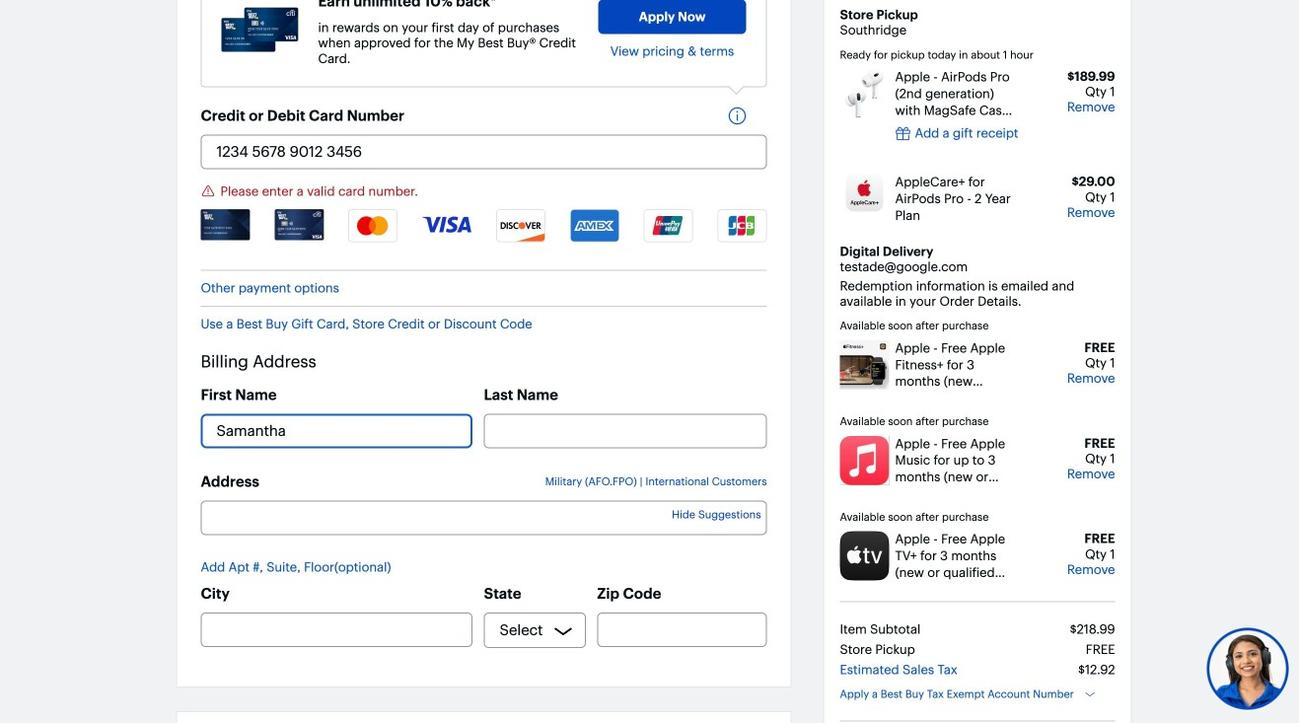 Task type: describe. For each thing, give the bounding box(es) containing it.
my best buy credit card image
[[222, 7, 299, 52]]

1 my best buy card image from the left
[[201, 209, 250, 240]]

union pay image
[[644, 209, 694, 242]]

error image
[[201, 184, 216, 199]]

jcb image
[[718, 209, 767, 242]]

discover image
[[496, 209, 546, 242]]



Task type: vqa. For each thing, say whether or not it's contained in the screenshot.
close icon
no



Task type: locate. For each thing, give the bounding box(es) containing it.
None field
[[201, 501, 767, 535]]

my best buy card image down 'error' image
[[201, 209, 250, 240]]

mastercard image
[[349, 209, 398, 242]]

None text field
[[201, 414, 473, 449], [484, 414, 767, 449], [597, 613, 767, 648], [201, 414, 473, 449], [484, 414, 767, 449], [597, 613, 767, 648]]

1 horizontal spatial my best buy card image
[[275, 209, 324, 240]]

visa image
[[423, 209, 472, 234]]

information image
[[728, 106, 758, 126]]

my best buy card image left mastercard image
[[275, 209, 324, 240]]

0 horizontal spatial my best buy card image
[[201, 209, 250, 240]]

best buy help human beacon image
[[1207, 627, 1291, 711]]

list
[[201, 209, 767, 260]]

amex image
[[570, 209, 620, 242]]

my best buy card image
[[201, 209, 250, 240], [275, 209, 324, 240]]

None text field
[[201, 135, 767, 169], [201, 613, 473, 648], [201, 135, 767, 169], [201, 613, 473, 648]]

2 my best buy card image from the left
[[275, 209, 324, 240]]



